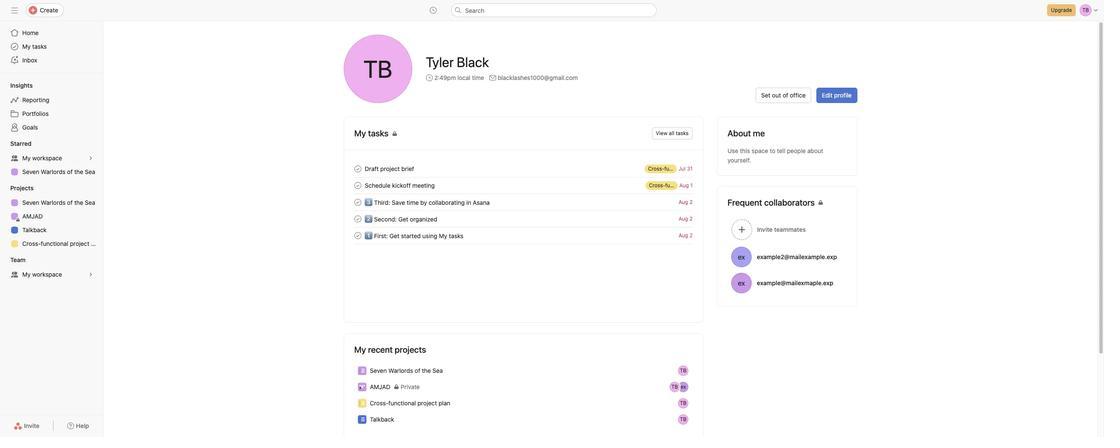 Task type: describe. For each thing, give the bounding box(es) containing it.
1️⃣
[[365, 233, 372, 240]]

meeting
[[412, 182, 435, 189]]

edit profile
[[822, 92, 852, 99]]

completed image for schedule
[[353, 181, 363, 191]]

office
[[790, 92, 806, 99]]

tell
[[777, 147, 786, 155]]

inbox
[[22, 57, 37, 64]]

upgrade button
[[1048, 4, 1076, 16]]

create
[[40, 6, 58, 14]]

projects button
[[0, 184, 34, 193]]

blacklashes1000@gmail.com link
[[498, 73, 578, 83]]

my workspace for see details, my workspace image
[[22, 271, 62, 278]]

starred
[[10, 140, 31, 147]]

2️⃣ second: get organized
[[365, 216, 437, 223]]

projects
[[10, 185, 34, 192]]

frequent collaborators
[[728, 198, 815, 208]]

completed checkbox for schedule
[[353, 181, 363, 191]]

warlords inside projects element
[[41, 199, 65, 206]]

seven warlords of the sea inside 'starred' element
[[22, 168, 95, 176]]

of inside 'starred' element
[[67, 168, 73, 176]]

seven inside 'starred' element
[[22, 168, 39, 176]]

seven warlords of the sea link inside projects element
[[5, 196, 98, 210]]

draft
[[365, 165, 379, 173]]

jul 31 button
[[679, 166, 693, 172]]

tyler black
[[426, 54, 489, 70]]

2️⃣
[[365, 216, 372, 223]]

use this space to tell people about yourself.
[[728, 147, 824, 164]]

starred element
[[0, 136, 103, 181]]

31
[[687, 166, 693, 172]]

my workspace link for see details, my workspace icon
[[5, 152, 98, 165]]

my recent projects
[[354, 345, 426, 355]]

blacklashes1000@gmail.com
[[498, 74, 578, 81]]

example2@mailexample.exp
[[757, 253, 837, 261]]

get for started
[[389, 233, 399, 240]]

1
[[690, 182, 693, 189]]

cross-functional project plan link
[[5, 237, 103, 251]]

first:
[[374, 233, 388, 240]]

1 vertical spatial time
[[407, 199, 419, 206]]

started
[[401, 233, 421, 240]]

history image
[[430, 7, 437, 14]]

set out of office button
[[756, 88, 811, 103]]

edit profile button
[[817, 88, 858, 103]]

2 aug 2 button from the top
[[679, 216, 693, 222]]

second:
[[374, 216, 397, 223]]

upgrade
[[1051, 7, 1072, 13]]

sea inside projects element
[[85, 199, 95, 206]]

portfolios link
[[5, 107, 98, 121]]

inbox link
[[5, 54, 98, 67]]

team
[[10, 257, 26, 264]]

about me
[[728, 128, 765, 138]]

aug 2 for in
[[679, 199, 693, 206]]

plan inside 'link'
[[91, 240, 103, 248]]

using
[[422, 233, 437, 240]]

of inside projects element
[[67, 199, 73, 206]]

functional inside 'link'
[[41, 240, 68, 248]]

aug 2 button for tasks
[[679, 233, 693, 239]]

help
[[76, 423, 89, 430]]

workspace for see details, my workspace icon
[[32, 155, 62, 162]]

completed checkbox for 3️⃣
[[353, 197, 363, 207]]

my tasks
[[354, 128, 389, 138]]

reporting link
[[5, 93, 98, 107]]

invite teammates
[[757, 226, 806, 233]]

projects element
[[0, 181, 103, 253]]

amjad inside projects element
[[22, 213, 43, 220]]

insights button
[[0, 81, 33, 90]]

project inside 'cross-functional project plan' 'link'
[[70, 240, 89, 248]]

yourself.
[[728, 157, 751, 164]]

this
[[740, 147, 750, 155]]

jul
[[679, 166, 686, 172]]

my left the recent projects
[[354, 345, 366, 355]]

my inside 'starred' element
[[22, 155, 31, 162]]

amjad link
[[5, 210, 98, 224]]

local
[[458, 74, 471, 81]]

cross- inside 'link'
[[22, 240, 41, 248]]

aug for 2️⃣ second: get organized
[[679, 216, 688, 222]]

2 vertical spatial warlords
[[388, 367, 413, 375]]

all
[[669, 130, 675, 137]]

invite teammates button
[[718, 216, 857, 244]]

goals
[[22, 124, 38, 131]]

draft project brief
[[365, 165, 414, 173]]

my inside teams "element"
[[22, 271, 31, 278]]

seven warlords of the sea link inside 'starred' element
[[5, 165, 98, 179]]

2 vertical spatial seven
[[370, 367, 387, 375]]

talkback link
[[5, 224, 98, 237]]

collaborating
[[429, 199, 465, 206]]

1 vertical spatial plan
[[439, 400, 450, 407]]

to
[[770, 147, 776, 155]]

tb for cross-functional project plan
[[680, 400, 687, 407]]

recent projects
[[368, 345, 426, 355]]

schedule kickoff meeting
[[365, 182, 435, 189]]

edit
[[822, 92, 833, 99]]

home link
[[5, 26, 98, 40]]

aug 1
[[679, 182, 693, 189]]

example@mailexmaple.exp
[[757, 279, 833, 287]]

view all tasks button
[[652, 128, 693, 140]]

completed image for draft
[[353, 164, 363, 174]]

Search tasks, projects, and more text field
[[451, 3, 657, 17]]

kickoff
[[392, 182, 411, 189]]

use
[[728, 147, 739, 155]]

my workspace link for see details, my workspace image
[[5, 268, 98, 282]]

tasks inside view all tasks 'button'
[[676, 130, 689, 137]]

1 vertical spatial functional
[[388, 400, 416, 407]]



Task type: vqa. For each thing, say whether or not it's contained in the screenshot.
second Mark complete option from the top of the page
no



Task type: locate. For each thing, give the bounding box(es) containing it.
completed image left 3️⃣
[[353, 197, 363, 207]]

2 vertical spatial seven warlords of the sea
[[370, 367, 443, 375]]

1 vertical spatial workspace
[[32, 271, 62, 278]]

cross- right list icon
[[370, 400, 388, 407]]

1 aug 2 from the top
[[679, 199, 693, 206]]

2 list image from the top
[[360, 418, 365, 423]]

1 list image from the top
[[360, 369, 365, 374]]

help button
[[62, 419, 95, 434]]

0 horizontal spatial functional
[[41, 240, 68, 248]]

1️⃣ first: get started using my tasks
[[365, 233, 463, 240]]

0 horizontal spatial tasks
[[32, 43, 47, 50]]

1 vertical spatial amjad
[[370, 384, 390, 391]]

completed image for 3️⃣
[[353, 197, 363, 207]]

0 vertical spatial ex
[[738, 253, 745, 261]]

my tasks
[[22, 43, 47, 50]]

ex for example@mailexmaple.exp
[[738, 279, 745, 287]]

0 vertical spatial seven warlords of the sea link
[[5, 165, 98, 179]]

completed image
[[353, 181, 363, 191], [353, 214, 363, 224], [353, 231, 363, 241]]

insights element
[[0, 78, 103, 136]]

hide sidebar image
[[11, 7, 18, 14]]

insights
[[10, 82, 33, 89]]

invite
[[24, 423, 39, 430]]

global element
[[0, 21, 103, 72]]

tasks inside my tasks link
[[32, 43, 47, 50]]

project down talkback link
[[70, 240, 89, 248]]

1 vertical spatial 2
[[690, 216, 693, 222]]

1 horizontal spatial functional
[[388, 400, 416, 407]]

2 completed image from the top
[[353, 214, 363, 224]]

aug 2 button
[[679, 199, 693, 206], [679, 216, 693, 222], [679, 233, 693, 239]]

my down starred
[[22, 155, 31, 162]]

tasks
[[32, 43, 47, 50], [676, 130, 689, 137], [449, 233, 463, 240]]

time left by
[[407, 199, 419, 206]]

organized
[[410, 216, 437, 223]]

team button
[[0, 256, 26, 265]]

aug for 3️⃣ third: save time by collaborating in asana
[[679, 199, 688, 206]]

0 vertical spatial aug 2 button
[[679, 199, 693, 206]]

2 vertical spatial completed image
[[353, 231, 363, 241]]

1 vertical spatial talkback
[[370, 416, 394, 424]]

talkback inside projects element
[[22, 227, 47, 234]]

completed checkbox left the 2️⃣
[[353, 214, 363, 224]]

seven up projects
[[22, 168, 39, 176]]

1 horizontal spatial cross-
[[370, 400, 388, 407]]

my workspace down starred
[[22, 155, 62, 162]]

seven warlords of the sea link up talkback link
[[5, 196, 98, 210]]

list image down list icon
[[360, 418, 365, 423]]

starred button
[[0, 140, 31, 148]]

2 completed checkbox from the top
[[353, 197, 363, 207]]

Completed checkbox
[[353, 164, 363, 174], [353, 197, 363, 207], [353, 231, 363, 241]]

0 vertical spatial time
[[472, 74, 484, 81]]

teams element
[[0, 253, 103, 284]]

1 vertical spatial the
[[74, 199, 83, 206]]

completed image for 2️⃣
[[353, 214, 363, 224]]

2 vertical spatial the
[[422, 367, 431, 375]]

my workspace inside 'starred' element
[[22, 155, 62, 162]]

tb for seven warlords of the sea
[[680, 368, 687, 374]]

2 completed checkbox from the top
[[353, 214, 363, 224]]

functional down talkback link
[[41, 240, 68, 248]]

2:49pm local time
[[434, 74, 484, 81]]

cross-
[[22, 240, 41, 248], [370, 400, 388, 407]]

seven down projects
[[22, 199, 39, 206]]

warlords
[[41, 168, 65, 176], [41, 199, 65, 206], [388, 367, 413, 375]]

set out of office
[[761, 92, 806, 99]]

0 vertical spatial cross-
[[22, 240, 41, 248]]

1 horizontal spatial plan
[[439, 400, 450, 407]]

1 vertical spatial aug 2 button
[[679, 216, 693, 222]]

aug 2
[[679, 199, 693, 206], [679, 216, 693, 222], [679, 233, 693, 239]]

ex
[[738, 253, 745, 261], [738, 279, 745, 287], [681, 384, 686, 391]]

workspace for see details, my workspace image
[[32, 271, 62, 278]]

tasks down home
[[32, 43, 47, 50]]

cross-functional project plan down private
[[370, 400, 450, 407]]

workspace down 'cross-functional project plan' 'link' on the left bottom of the page
[[32, 271, 62, 278]]

asana
[[473, 199, 490, 206]]

1 vertical spatial seven
[[22, 199, 39, 206]]

cross-functional project plan down talkback link
[[22, 240, 103, 248]]

of inside button
[[783, 92, 789, 99]]

seven warlords of the sea inside projects element
[[22, 199, 95, 206]]

0 vertical spatial aug 2
[[679, 199, 693, 206]]

cross- up team at left bottom
[[22, 240, 41, 248]]

3 aug 2 button from the top
[[679, 233, 693, 239]]

0 vertical spatial my workspace
[[22, 155, 62, 162]]

my right using
[[439, 233, 447, 240]]

completed image left the 2️⃣
[[353, 214, 363, 224]]

1 my workspace link from the top
[[5, 152, 98, 165]]

aug 2 button for in
[[679, 199, 693, 206]]

1 vertical spatial completed checkbox
[[353, 214, 363, 224]]

completed image left draft
[[353, 164, 363, 174]]

1 seven warlords of the sea link from the top
[[5, 165, 98, 179]]

get
[[398, 216, 408, 223], [389, 233, 399, 240]]

0 vertical spatial amjad
[[22, 213, 43, 220]]

0 vertical spatial completed image
[[353, 181, 363, 191]]

sea
[[85, 168, 95, 176], [85, 199, 95, 206], [432, 367, 443, 375]]

out
[[772, 92, 781, 99]]

Completed checkbox
[[353, 181, 363, 191], [353, 214, 363, 224]]

1 vertical spatial project
[[70, 240, 89, 248]]

tasks right the all
[[676, 130, 689, 137]]

about
[[808, 147, 824, 155]]

of
[[783, 92, 789, 99], [67, 168, 73, 176], [67, 199, 73, 206], [415, 367, 420, 375]]

space
[[752, 147, 768, 155]]

1 horizontal spatial amjad
[[370, 384, 390, 391]]

1 my workspace from the top
[[22, 155, 62, 162]]

ex for example2@mailexample.exp
[[738, 253, 745, 261]]

board image
[[360, 385, 365, 390]]

0 vertical spatial warlords
[[41, 168, 65, 176]]

1 vertical spatial sea
[[85, 199, 95, 206]]

0 horizontal spatial cross-functional project plan
[[22, 240, 103, 248]]

0 vertical spatial completed checkbox
[[353, 181, 363, 191]]

workspace
[[32, 155, 62, 162], [32, 271, 62, 278]]

1 horizontal spatial project
[[380, 165, 400, 173]]

2 for tasks
[[690, 233, 693, 239]]

my workspace inside teams "element"
[[22, 271, 62, 278]]

list image up board 'image'
[[360, 369, 365, 374]]

amjad
[[22, 213, 43, 220], [370, 384, 390, 391]]

aug 1 button
[[679, 182, 693, 189]]

seven warlords of the sea down see details, my workspace icon
[[22, 168, 95, 176]]

my
[[22, 43, 31, 50], [22, 155, 31, 162], [439, 233, 447, 240], [22, 271, 31, 278], [354, 345, 366, 355]]

list image
[[360, 369, 365, 374], [360, 418, 365, 423]]

1 workspace from the top
[[32, 155, 62, 162]]

1 vertical spatial list image
[[360, 418, 365, 423]]

aug for 1️⃣ first: get started using my tasks
[[679, 233, 688, 239]]

1 completed checkbox from the top
[[353, 181, 363, 191]]

1 vertical spatial get
[[389, 233, 399, 240]]

save
[[392, 199, 405, 206]]

completed checkbox for draft
[[353, 164, 363, 174]]

talkback
[[22, 227, 47, 234], [370, 416, 394, 424]]

time right "local"
[[472, 74, 484, 81]]

my workspace
[[22, 155, 62, 162], [22, 271, 62, 278]]

1 vertical spatial cross-
[[370, 400, 388, 407]]

1 completed image from the top
[[353, 164, 363, 174]]

completed checkbox for 1️⃣
[[353, 231, 363, 241]]

completed image
[[353, 164, 363, 174], [353, 197, 363, 207]]

my up inbox
[[22, 43, 31, 50]]

1 vertical spatial completed image
[[353, 197, 363, 207]]

seven warlords of the sea up amjad link
[[22, 199, 95, 206]]

reporting
[[22, 96, 49, 104]]

0 vertical spatial my workspace link
[[5, 152, 98, 165]]

completed checkbox left schedule
[[353, 181, 363, 191]]

people
[[787, 147, 806, 155]]

0 vertical spatial workspace
[[32, 155, 62, 162]]

0 vertical spatial cross-functional project plan
[[22, 240, 103, 248]]

home
[[22, 29, 39, 36]]

2 my workspace from the top
[[22, 271, 62, 278]]

1 vertical spatial seven warlords of the sea link
[[5, 196, 98, 210]]

time
[[472, 74, 484, 81], [407, 199, 419, 206]]

third:
[[374, 199, 390, 206]]

1 vertical spatial aug 2
[[679, 216, 693, 222]]

my inside global element
[[22, 43, 31, 50]]

my workspace link inside 'starred' element
[[5, 152, 98, 165]]

3 completed image from the top
[[353, 231, 363, 241]]

3️⃣
[[365, 199, 372, 206]]

by
[[420, 199, 427, 206]]

view all tasks
[[656, 130, 689, 137]]

2 vertical spatial tasks
[[449, 233, 463, 240]]

set
[[761, 92, 771, 99]]

1 vertical spatial tasks
[[676, 130, 689, 137]]

0 horizontal spatial plan
[[91, 240, 103, 248]]

0 horizontal spatial amjad
[[22, 213, 43, 220]]

1 completed checkbox from the top
[[353, 164, 363, 174]]

completed image left schedule
[[353, 181, 363, 191]]

invite button
[[8, 419, 45, 434]]

2 for in
[[690, 199, 693, 206]]

2 vertical spatial completed checkbox
[[353, 231, 363, 241]]

workspace down goals link
[[32, 155, 62, 162]]

portfolios
[[22, 110, 49, 117]]

1 vertical spatial warlords
[[41, 199, 65, 206]]

2 workspace from the top
[[32, 271, 62, 278]]

my workspace for see details, my workspace icon
[[22, 155, 62, 162]]

warlords inside 'starred' element
[[41, 168, 65, 176]]

tb for talkback
[[680, 417, 687, 423]]

seven warlords of the sea link up projects
[[5, 165, 98, 179]]

1 vertical spatial cross-functional project plan
[[370, 400, 450, 407]]

sea inside 'starred' element
[[85, 168, 95, 176]]

get right first:
[[389, 233, 399, 240]]

tasks right using
[[449, 233, 463, 240]]

my workspace link down 'cross-functional project plan' 'link' on the left bottom of the page
[[5, 268, 98, 282]]

view
[[656, 130, 668, 137]]

schedule
[[365, 182, 390, 189]]

1 2 from the top
[[690, 199, 693, 206]]

list image for talkback
[[360, 418, 365, 423]]

2 vertical spatial aug 2
[[679, 233, 693, 239]]

1 horizontal spatial cross-functional project plan
[[370, 400, 450, 407]]

private
[[401, 384, 420, 391]]

amjad right board 'image'
[[370, 384, 390, 391]]

get for organized
[[398, 216, 408, 223]]

0 vertical spatial list image
[[360, 369, 365, 374]]

0 horizontal spatial cross-
[[22, 240, 41, 248]]

project left brief
[[380, 165, 400, 173]]

my tasks link
[[5, 40, 98, 54]]

list image for seven warlords of the sea
[[360, 369, 365, 374]]

0 horizontal spatial talkback
[[22, 227, 47, 234]]

in
[[466, 199, 471, 206]]

2 horizontal spatial tasks
[[676, 130, 689, 137]]

seven down my recent projects
[[370, 367, 387, 375]]

0 vertical spatial completed checkbox
[[353, 164, 363, 174]]

2 aug 2 from the top
[[679, 216, 693, 222]]

2 vertical spatial ex
[[681, 384, 686, 391]]

0 horizontal spatial time
[[407, 199, 419, 206]]

3️⃣ third: save time by collaborating in asana
[[365, 199, 490, 206]]

2 vertical spatial 2
[[690, 233, 693, 239]]

completed checkbox left 3️⃣
[[353, 197, 363, 207]]

jul 31
[[679, 166, 693, 172]]

0 vertical spatial the
[[74, 168, 83, 176]]

aug 2 for tasks
[[679, 233, 693, 239]]

functional
[[41, 240, 68, 248], [388, 400, 416, 407]]

list image
[[360, 401, 365, 406]]

1 vertical spatial completed checkbox
[[353, 197, 363, 207]]

1 vertical spatial completed image
[[353, 214, 363, 224]]

0 horizontal spatial project
[[70, 240, 89, 248]]

my down team at left bottom
[[22, 271, 31, 278]]

0 vertical spatial plan
[[91, 240, 103, 248]]

seven inside projects element
[[22, 199, 39, 206]]

seven warlords of the sea
[[22, 168, 95, 176], [22, 199, 95, 206], [370, 367, 443, 375]]

1 vertical spatial ex
[[738, 279, 745, 287]]

1 completed image from the top
[[353, 181, 363, 191]]

0 vertical spatial 2
[[690, 199, 693, 206]]

the inside projects element
[[74, 199, 83, 206]]

completed image for 1️⃣
[[353, 231, 363, 241]]

0 vertical spatial talkback
[[22, 227, 47, 234]]

1 vertical spatial my workspace
[[22, 271, 62, 278]]

2 my workspace link from the top
[[5, 268, 98, 282]]

amjad up talkback link
[[22, 213, 43, 220]]

my workspace link
[[5, 152, 98, 165], [5, 268, 98, 282]]

the inside 'starred' element
[[74, 168, 83, 176]]

my workspace link down goals link
[[5, 152, 98, 165]]

1 horizontal spatial time
[[472, 74, 484, 81]]

2 vertical spatial project
[[417, 400, 437, 407]]

goals link
[[5, 121, 98, 134]]

3 completed checkbox from the top
[[353, 231, 363, 241]]

tb
[[364, 55, 392, 83], [680, 368, 687, 374], [671, 384, 678, 391], [680, 400, 687, 407], [680, 417, 687, 423]]

3 2 from the top
[[690, 233, 693, 239]]

my workspace down team at left bottom
[[22, 271, 62, 278]]

0 vertical spatial get
[[398, 216, 408, 223]]

seven warlords of the sea up private
[[370, 367, 443, 375]]

2 vertical spatial aug 2 button
[[679, 233, 693, 239]]

2 completed image from the top
[[353, 197, 363, 207]]

0 vertical spatial tasks
[[32, 43, 47, 50]]

completed checkbox left "1️⃣"
[[353, 231, 363, 241]]

1 vertical spatial seven warlords of the sea
[[22, 199, 95, 206]]

1 horizontal spatial tasks
[[449, 233, 463, 240]]

get down save
[[398, 216, 408, 223]]

see details, my workspace image
[[88, 156, 93, 161]]

1 aug 2 button from the top
[[679, 199, 693, 206]]

seven
[[22, 168, 39, 176], [22, 199, 39, 206], [370, 367, 387, 375]]

completed image left "1️⃣"
[[353, 231, 363, 241]]

my workspace link inside teams "element"
[[5, 268, 98, 282]]

2:49pm
[[434, 74, 456, 81]]

project down private
[[417, 400, 437, 407]]

the
[[74, 168, 83, 176], [74, 199, 83, 206], [422, 367, 431, 375]]

0 vertical spatial project
[[380, 165, 400, 173]]

2 horizontal spatial project
[[417, 400, 437, 407]]

brief
[[401, 165, 414, 173]]

1 horizontal spatial talkback
[[370, 416, 394, 424]]

2 2 from the top
[[690, 216, 693, 222]]

completed checkbox for 2️⃣
[[353, 214, 363, 224]]

plan
[[91, 240, 103, 248], [439, 400, 450, 407]]

see details, my workspace image
[[88, 272, 93, 278]]

3 aug 2 from the top
[[679, 233, 693, 239]]

2
[[690, 199, 693, 206], [690, 216, 693, 222], [690, 233, 693, 239]]

0 vertical spatial seven warlords of the sea
[[22, 168, 95, 176]]

workspace inside 'starred' element
[[32, 155, 62, 162]]

1 vertical spatial my workspace link
[[5, 268, 98, 282]]

create button
[[26, 3, 64, 17]]

0 vertical spatial seven
[[22, 168, 39, 176]]

functional down private
[[388, 400, 416, 407]]

cross-functional project plan inside 'link'
[[22, 240, 103, 248]]

0 vertical spatial completed image
[[353, 164, 363, 174]]

0 vertical spatial functional
[[41, 240, 68, 248]]

0 vertical spatial sea
[[85, 168, 95, 176]]

2 vertical spatial sea
[[432, 367, 443, 375]]

completed checkbox left draft
[[353, 164, 363, 174]]

workspace inside teams "element"
[[32, 271, 62, 278]]

2 seven warlords of the sea link from the top
[[5, 196, 98, 210]]

profile
[[834, 92, 852, 99]]



